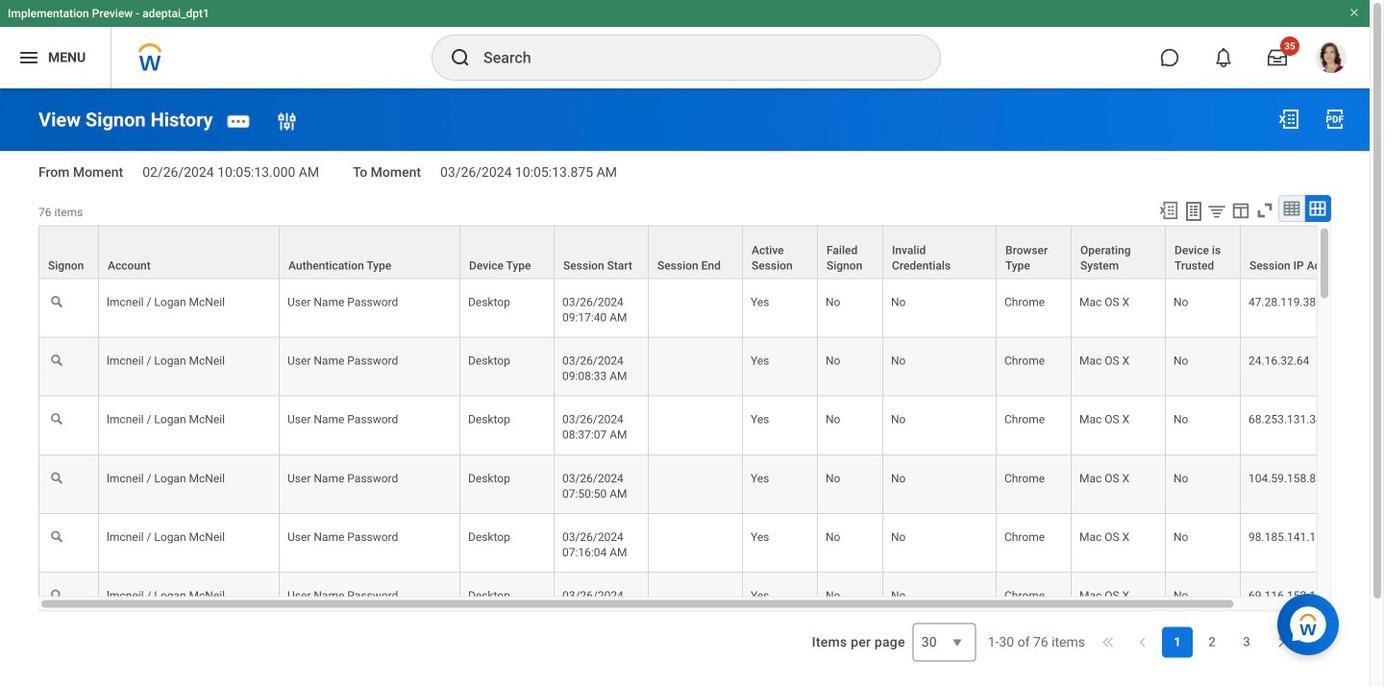 Task type: locate. For each thing, give the bounding box(es) containing it.
cell for second row from the bottom's "desktop" element
[[649, 514, 743, 573]]

justify image
[[17, 46, 40, 69]]

cell for fourth row from the bottom of the page's "desktop" element
[[649, 397, 743, 455]]

5 cell from the top
[[649, 514, 743, 573]]

5 column header from the left
[[555, 225, 649, 280]]

list
[[1162, 627, 1262, 658]]

2 user name password element from the top
[[287, 350, 398, 368]]

1 column header from the left
[[38, 225, 99, 280]]

desktop element for sixth row from the bottom
[[468, 292, 510, 309]]

12 column header from the left
[[1166, 225, 1241, 280]]

banner
[[0, 0, 1370, 88]]

row
[[38, 225, 1384, 280], [38, 279, 1384, 338], [38, 338, 1384, 397], [38, 397, 1384, 455], [38, 455, 1384, 514], [38, 514, 1384, 573], [38, 573, 1384, 632]]

desktop element
[[468, 292, 510, 309], [468, 350, 510, 368], [468, 409, 510, 426], [468, 468, 510, 485], [468, 527, 510, 544], [468, 586, 510, 603]]

1 lmcneil / logan mcneil element from the top
[[107, 292, 225, 309]]

chevron 2x left small image
[[1099, 633, 1118, 652]]

view signon history element
[[38, 109, 213, 131]]

column header
[[38, 225, 99, 280], [99, 225, 280, 280], [280, 225, 460, 280], [460, 225, 555, 280], [555, 225, 649, 280], [649, 225, 743, 280], [743, 225, 818, 280], [818, 225, 883, 280], [883, 225, 997, 280], [997, 225, 1072, 280], [1072, 225, 1166, 280], [1166, 225, 1241, 280]]

3 lmcneil / logan mcneil element from the top
[[107, 409, 225, 426]]

4 cell from the top
[[649, 455, 743, 514]]

select to filter grid data image
[[1206, 201, 1228, 221]]

4 lmcneil / logan mcneil element from the top
[[107, 468, 225, 485]]

2 cell from the top
[[649, 338, 743, 397]]

profile logan mcneil image
[[1316, 42, 1347, 77]]

desktop element for 5th row from the top of the page
[[468, 468, 510, 485]]

5 lmcneil / logan mcneil element from the top
[[107, 527, 225, 544]]

status inside pagination element
[[988, 633, 1085, 652]]

3 cell from the top
[[649, 397, 743, 455]]

user name password element for second row from the bottom's "desktop" element
[[287, 527, 398, 544]]

items per page element
[[809, 612, 976, 673]]

6 desktop element from the top
[[468, 586, 510, 603]]

2 row from the top
[[38, 279, 1384, 338]]

user name password element
[[287, 292, 398, 309], [287, 350, 398, 368], [287, 409, 398, 426], [287, 468, 398, 485], [287, 527, 398, 544], [287, 586, 398, 603]]

6 row from the top
[[38, 514, 1384, 573]]

5 user name password element from the top
[[287, 527, 398, 544]]

1 row from the top
[[38, 225, 1384, 280]]

export to worksheets image
[[1182, 200, 1206, 223]]

search image
[[449, 46, 472, 69]]

toolbar
[[1150, 195, 1331, 225]]

lmcneil / logan mcneil element for user name password element for fourth row from the bottom of the page's "desktop" element
[[107, 409, 225, 426]]

table image
[[1282, 199, 1302, 218]]

cell
[[649, 279, 743, 338], [649, 338, 743, 397], [649, 397, 743, 455], [649, 455, 743, 514], [649, 514, 743, 573], [649, 573, 743, 632]]

2 desktop element from the top
[[468, 350, 510, 368]]

3 user name password element from the top
[[287, 409, 398, 426]]

3 row from the top
[[38, 338, 1384, 397]]

inbox large image
[[1268, 48, 1287, 67]]

6 cell from the top
[[649, 573, 743, 632]]

11 column header from the left
[[1072, 225, 1166, 280]]

4 user name password element from the top
[[287, 468, 398, 485]]

1 user name password element from the top
[[287, 292, 398, 309]]

5 desktop element from the top
[[468, 527, 510, 544]]

1 cell from the top
[[649, 279, 743, 338]]

lmcneil / logan mcneil element
[[107, 292, 225, 309], [107, 350, 225, 368], [107, 409, 225, 426], [107, 468, 225, 485], [107, 527, 225, 544], [107, 586, 225, 603]]

9 column header from the left
[[883, 225, 997, 280]]

notifications large image
[[1214, 48, 1233, 67]]

close environment banner image
[[1349, 7, 1360, 18]]

2 lmcneil / logan mcneil element from the top
[[107, 350, 225, 368]]

export to excel image
[[1158, 200, 1180, 221]]

desktop element for 1st row from the bottom
[[468, 586, 510, 603]]

user name password element for "desktop" element associated with 5th row from the bottom of the page
[[287, 350, 398, 368]]

1 desktop element from the top
[[468, 292, 510, 309]]

main content
[[0, 88, 1384, 686]]

lmcneil / logan mcneil element for user name password element corresponding to sixth row from the bottom's "desktop" element
[[107, 292, 225, 309]]

4 desktop element from the top
[[468, 468, 510, 485]]

4 row from the top
[[38, 397, 1384, 455]]

3 desktop element from the top
[[468, 409, 510, 426]]

8 column header from the left
[[818, 225, 883, 280]]

expand table image
[[1308, 199, 1328, 218]]

list inside pagination element
[[1162, 627, 1262, 658]]

status
[[988, 633, 1085, 652]]



Task type: describe. For each thing, give the bounding box(es) containing it.
user name password element for fourth row from the bottom of the page's "desktop" element
[[287, 409, 398, 426]]

pagination element
[[988, 612, 1331, 673]]

user name password element for "desktop" element corresponding to 5th row from the top of the page
[[287, 468, 398, 485]]

cell for "desktop" element associated with 5th row from the bottom of the page
[[649, 338, 743, 397]]

change selection image
[[275, 110, 299, 133]]

cell for sixth row from the bottom's "desktop" element
[[649, 279, 743, 338]]

7 column header from the left
[[743, 225, 818, 280]]

lmcneil / logan mcneil element for user name password element associated with "desktop" element associated with 5th row from the bottom of the page
[[107, 350, 225, 368]]

10 column header from the left
[[997, 225, 1072, 280]]

6 column header from the left
[[649, 225, 743, 280]]

cell for "desktop" element related to 1st row from the bottom
[[649, 573, 743, 632]]

Search Workday  search field
[[484, 37, 901, 79]]

2 column header from the left
[[99, 225, 280, 280]]

fullscreen image
[[1255, 200, 1276, 221]]

click to view/edit grid preferences image
[[1230, 200, 1252, 221]]

6 user name password element from the top
[[287, 586, 398, 603]]

lmcneil / logan mcneil element for user name password element corresponding to "desktop" element corresponding to 5th row from the top of the page
[[107, 468, 225, 485]]

view printable version (pdf) image
[[1324, 108, 1347, 131]]

6 lmcneil / logan mcneil element from the top
[[107, 586, 225, 603]]

5 row from the top
[[38, 455, 1384, 514]]

chevron left small image
[[1133, 633, 1153, 652]]

3 column header from the left
[[280, 225, 460, 280]]

user name password element for sixth row from the bottom's "desktop" element
[[287, 292, 398, 309]]

chevron 2x right small image
[[1306, 633, 1326, 652]]

lmcneil / logan mcneil element for second row from the bottom's "desktop" element's user name password element
[[107, 527, 225, 544]]

4 column header from the left
[[460, 225, 555, 280]]

chevron right small image
[[1272, 633, 1291, 652]]

cell for "desktop" element corresponding to 5th row from the top of the page
[[649, 455, 743, 514]]

export to excel image
[[1278, 108, 1301, 131]]

desktop element for fourth row from the bottom of the page
[[468, 409, 510, 426]]

desktop element for 5th row from the bottom of the page
[[468, 350, 510, 368]]

desktop element for second row from the bottom
[[468, 527, 510, 544]]

7 row from the top
[[38, 573, 1384, 632]]



Task type: vqa. For each thing, say whether or not it's contained in the screenshot.
the middle term
no



